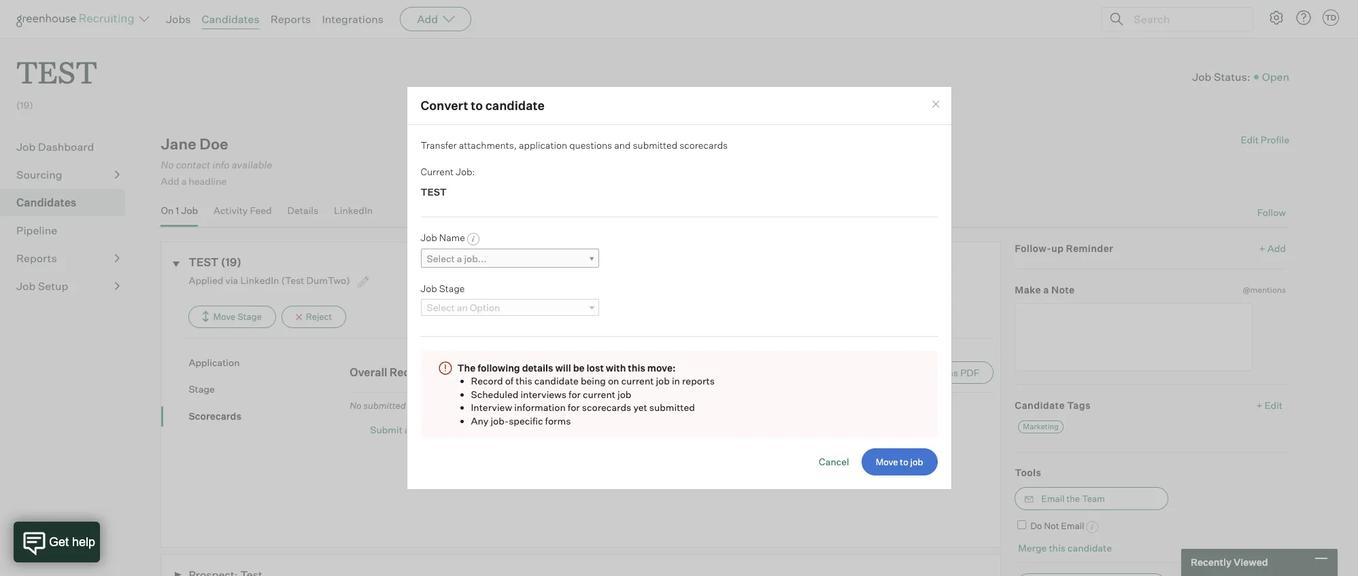 Task type: vqa. For each thing, say whether or not it's contained in the screenshot.
"Export as PDF"
yes



Task type: locate. For each thing, give the bounding box(es) containing it.
0 horizontal spatial job
[[618, 389, 631, 400]]

candidate down will
[[534, 375, 579, 387]]

1 vertical spatial stage
[[237, 311, 262, 322]]

available
[[232, 159, 272, 172]]

+ edit link
[[1253, 397, 1286, 415]]

1 horizontal spatial stage
[[237, 311, 262, 322]]

stage for job stage
[[439, 283, 465, 295]]

0 vertical spatial no
[[161, 159, 174, 172]]

1 horizontal spatial job
[[656, 375, 670, 387]]

job-
[[491, 415, 509, 427]]

1 horizontal spatial candidates link
[[202, 12, 260, 26]]

1 horizontal spatial this
[[628, 362, 645, 374]]

submitted up submit
[[364, 400, 406, 411]]

lost
[[587, 362, 604, 374]]

test
[[16, 52, 97, 92], [421, 186, 447, 198], [189, 256, 219, 270]]

yet
[[633, 402, 647, 414]]

pipeline link
[[16, 223, 120, 239]]

select down job name
[[427, 253, 455, 264]]

activity feed link
[[214, 205, 272, 224]]

scorecards inside the following details will be lost with this move: record of this candidate being on current job in reports scheduled interviews for current job interview information for scorecards yet submitted any job-specific forms
[[582, 402, 631, 414]]

1 vertical spatial email
[[1061, 521, 1084, 532]]

any
[[471, 415, 489, 427]]

0 vertical spatial stage
[[439, 283, 465, 295]]

candidate inside the following details will be lost with this move: record of this candidate being on current job in reports scheduled interviews for current job interview information for scorecards yet submitted any job-specific forms
[[534, 375, 579, 387]]

2 vertical spatial candidate
[[1068, 543, 1112, 554]]

merge this candidate link
[[1018, 543, 1112, 554]]

1 vertical spatial candidate
[[534, 375, 579, 387]]

0 horizontal spatial add
[[161, 176, 179, 187]]

a inside dialog
[[457, 253, 462, 264]]

current
[[421, 166, 454, 177]]

select for select an option
[[427, 302, 455, 313]]

current down being
[[583, 389, 615, 400]]

1 vertical spatial current
[[583, 389, 615, 400]]

0 vertical spatial (19)
[[16, 99, 33, 111]]

linkedin right via
[[240, 275, 279, 286]]

attachments,
[[459, 139, 517, 151]]

1 vertical spatial this
[[516, 375, 532, 387]]

reports left integrations link
[[270, 12, 311, 26]]

test down 'current'
[[421, 186, 447, 198]]

none submit inside convert to candidate dialog
[[862, 449, 938, 476]]

submitted up submit a new scorecard link
[[649, 402, 695, 414]]

Do Not Email checkbox
[[1018, 521, 1027, 530]]

0 horizontal spatial no
[[161, 159, 174, 172]]

job up select an option
[[421, 283, 437, 295]]

None text field
[[1015, 304, 1253, 372]]

current right on
[[621, 375, 654, 387]]

cancel link
[[819, 456, 849, 468]]

tags
[[1067, 400, 1091, 412]]

transfer attachments, application questions and submitted scorecards
[[421, 139, 728, 151]]

candidates link down sourcing link
[[16, 195, 120, 211]]

(19) down test link
[[16, 99, 33, 111]]

a left new
[[405, 425, 410, 436]]

1 horizontal spatial edit
[[1265, 400, 1283, 412]]

add inside the jane doe no contact info available add a headline
[[161, 176, 179, 187]]

job for job stage
[[421, 283, 437, 295]]

0 horizontal spatial test
[[16, 52, 97, 92]]

follow-up reminder
[[1015, 243, 1114, 255]]

application
[[189, 357, 240, 368]]

1 vertical spatial candidates
[[16, 196, 76, 210]]

no
[[161, 159, 174, 172], [350, 400, 362, 411]]

applied via linkedin (test dumtwo)
[[189, 275, 352, 286]]

0 horizontal spatial candidates link
[[16, 195, 120, 211]]

1 vertical spatial edit
[[1265, 400, 1283, 412]]

merge this candidate
[[1018, 543, 1112, 554]]

jobs link
[[166, 12, 191, 26]]

up
[[1051, 243, 1064, 255]]

1 horizontal spatial candidates
[[202, 12, 260, 26]]

1 horizontal spatial reports
[[270, 12, 311, 26]]

on 1 job link
[[161, 205, 198, 224]]

1 vertical spatial select
[[427, 302, 455, 313]]

candidate for convert to candidate
[[485, 98, 545, 113]]

to
[[471, 98, 483, 113]]

stage inside convert to candidate dialog
[[439, 283, 465, 295]]

submit
[[370, 425, 403, 436]]

email the team
[[1042, 494, 1105, 505]]

status:
[[1214, 70, 1251, 84]]

this right 'of'
[[516, 375, 532, 387]]

candidate right to at the top left of page
[[485, 98, 545, 113]]

edit profile link
[[1241, 134, 1290, 146]]

a for submit a new scorecard
[[405, 425, 410, 436]]

job setup
[[16, 280, 68, 293]]

job for job setup
[[16, 280, 36, 293]]

(19)
[[16, 99, 33, 111], [221, 256, 241, 270]]

job down on
[[618, 389, 631, 400]]

2 horizontal spatial stage
[[439, 283, 465, 295]]

select an option link
[[421, 299, 599, 316]]

1 select from the top
[[427, 253, 455, 264]]

0 vertical spatial +
[[1259, 243, 1266, 255]]

0 horizontal spatial stage
[[189, 384, 215, 395]]

submitted right "and"
[[633, 139, 678, 151]]

1 horizontal spatial linkedin
[[334, 205, 373, 216]]

job dashboard
[[16, 140, 94, 154]]

select down job stage
[[427, 302, 455, 313]]

no inside the jane doe no contact info available add a headline
[[161, 159, 174, 172]]

@mentions link
[[1243, 283, 1286, 297]]

close image
[[930, 99, 941, 110]]

email inside button
[[1042, 494, 1065, 505]]

integrations link
[[322, 12, 384, 26]]

a down contact
[[181, 176, 187, 187]]

edit inside + edit link
[[1265, 400, 1283, 412]]

stage inside stage link
[[189, 384, 215, 395]]

0 vertical spatial reports
[[270, 12, 311, 26]]

convert
[[421, 98, 468, 113]]

0 vertical spatial email
[[1042, 494, 1065, 505]]

reports link up job setup link
[[16, 250, 120, 267]]

integrations
[[322, 12, 384, 26]]

1 vertical spatial reports link
[[16, 250, 120, 267]]

linkedin right "details"
[[334, 205, 373, 216]]

for down being
[[569, 389, 581, 400]]

email
[[1042, 494, 1065, 505], [1061, 521, 1084, 532]]

note
[[1052, 284, 1075, 296]]

2 vertical spatial stage
[[189, 384, 215, 395]]

0 vertical spatial for
[[569, 389, 581, 400]]

job left in
[[656, 375, 670, 387]]

not
[[1044, 521, 1059, 532]]

0 vertical spatial candidate
[[485, 98, 545, 113]]

0 vertical spatial this
[[628, 362, 645, 374]]

job
[[656, 375, 670, 387], [618, 389, 631, 400]]

for up forms
[[568, 402, 580, 414]]

greenhouse recruiting image
[[16, 11, 139, 27]]

1 horizontal spatial add
[[417, 12, 438, 26]]

submitted
[[633, 139, 678, 151], [364, 400, 406, 411], [649, 402, 695, 414]]

2 vertical spatial this
[[1049, 543, 1066, 554]]

add inside + add link
[[1268, 243, 1286, 255]]

job up the sourcing
[[16, 140, 36, 154]]

1 vertical spatial linkedin
[[240, 275, 279, 286]]

do not email
[[1031, 521, 1084, 532]]

test down greenhouse recruiting image
[[16, 52, 97, 92]]

follow-
[[1015, 243, 1051, 255]]

td
[[1326, 13, 1337, 22]]

convert to candidate dialog
[[406, 86, 952, 490]]

candidate down do not email
[[1068, 543, 1112, 554]]

job left setup at the left of the page
[[16, 280, 36, 293]]

stage inside move stage button
[[237, 311, 262, 322]]

0 vertical spatial add
[[417, 12, 438, 26]]

stage down the application
[[189, 384, 215, 395]]

job left the name
[[421, 232, 437, 244]]

None submit
[[862, 449, 938, 476]]

stage
[[439, 283, 465, 295], [237, 311, 262, 322], [189, 384, 215, 395]]

+ add
[[1259, 243, 1286, 255]]

applied
[[189, 275, 223, 286]]

this right with
[[628, 362, 645, 374]]

a left note at the right of the page
[[1044, 284, 1049, 296]]

0 horizontal spatial edit
[[1241, 134, 1259, 146]]

candidates right the jobs
[[202, 12, 260, 26]]

job setup link
[[16, 278, 120, 295]]

marketing link
[[1018, 421, 1064, 434]]

scorecards
[[189, 411, 241, 422]]

0 vertical spatial test
[[16, 52, 97, 92]]

1 vertical spatial (19)
[[221, 256, 241, 270]]

candidate for merge this candidate
[[1068, 543, 1112, 554]]

0 horizontal spatial current
[[583, 389, 615, 400]]

2 horizontal spatial scorecards
[[680, 139, 728, 151]]

+ for + add
[[1259, 243, 1266, 255]]

(19) up via
[[221, 256, 241, 270]]

job right 1
[[181, 205, 198, 216]]

1 vertical spatial test
[[421, 186, 447, 198]]

move stage
[[213, 311, 262, 322]]

select
[[427, 253, 455, 264], [427, 302, 455, 313]]

candidates down the sourcing
[[16, 196, 76, 210]]

+
[[1259, 243, 1266, 255], [1256, 400, 1263, 412]]

2 horizontal spatial add
[[1268, 243, 1286, 255]]

dumtwo)
[[306, 275, 350, 286]]

test up applied at the top left of the page
[[189, 256, 219, 270]]

job:
[[456, 166, 475, 177]]

a left job...
[[457, 253, 462, 264]]

move
[[213, 311, 236, 322]]

scorecard
[[432, 425, 478, 436]]

reports link
[[270, 12, 311, 26], [16, 250, 120, 267]]

no down 'jane'
[[161, 159, 174, 172]]

no down overall
[[350, 400, 362, 411]]

email left the
[[1042, 494, 1065, 505]]

submit a new scorecard
[[370, 425, 478, 436]]

reports link left integrations link
[[270, 12, 311, 26]]

0 horizontal spatial reports
[[16, 252, 57, 265]]

1 horizontal spatial scorecards
[[582, 402, 631, 414]]

candidates link right the jobs
[[202, 12, 260, 26]]

1 vertical spatial job
[[618, 389, 631, 400]]

0 vertical spatial reports link
[[270, 12, 311, 26]]

1 vertical spatial +
[[1256, 400, 1263, 412]]

0 vertical spatial edit
[[1241, 134, 1259, 146]]

email right 'not'
[[1061, 521, 1084, 532]]

+ add link
[[1259, 242, 1286, 256]]

activity
[[214, 205, 248, 216]]

1 vertical spatial add
[[161, 176, 179, 187]]

this
[[628, 362, 645, 374], [516, 375, 532, 387], [1049, 543, 1066, 554]]

2 vertical spatial add
[[1268, 243, 1286, 255]]

add inside add popup button
[[417, 12, 438, 26]]

for
[[569, 389, 581, 400], [568, 402, 580, 414]]

stage up an
[[439, 283, 465, 295]]

2 horizontal spatial test
[[421, 186, 447, 198]]

2 vertical spatial test
[[189, 256, 219, 270]]

scorecards
[[680, 139, 728, 151], [408, 400, 453, 411], [582, 402, 631, 414]]

this down do not email
[[1049, 543, 1066, 554]]

submitted inside the following details will be lost with this move: record of this candidate being on current job in reports scheduled interviews for current job interview information for scorecards yet submitted any job-specific forms
[[649, 402, 695, 414]]

candidates link
[[202, 12, 260, 26], [16, 195, 120, 211]]

1 vertical spatial no
[[350, 400, 362, 411]]

pdf
[[961, 367, 980, 379]]

stage right 'move'
[[237, 311, 262, 322]]

1 horizontal spatial current
[[621, 375, 654, 387]]

1 horizontal spatial test
[[189, 256, 219, 270]]

pipeline
[[16, 224, 57, 238]]

overall
[[350, 366, 387, 379]]

2 select from the top
[[427, 302, 455, 313]]

0 vertical spatial select
[[427, 253, 455, 264]]

job left "status:"
[[1192, 70, 1212, 84]]

1 horizontal spatial (19)
[[221, 256, 241, 270]]

jobs
[[166, 12, 191, 26]]

reports down pipeline on the top of the page
[[16, 252, 57, 265]]

(test
[[281, 275, 304, 286]]

select a job...
[[427, 253, 487, 264]]



Task type: describe. For each thing, give the bounding box(es) containing it.
do
[[1031, 521, 1042, 532]]

via
[[225, 275, 238, 286]]

a for make a note
[[1044, 284, 1049, 296]]

application
[[519, 139, 567, 151]]

td button
[[1323, 10, 1339, 26]]

job name
[[421, 232, 465, 244]]

current job:
[[421, 166, 475, 177]]

2 horizontal spatial this
[[1049, 543, 1066, 554]]

application link
[[189, 356, 350, 370]]

headline
[[189, 176, 227, 187]]

+ for + edit
[[1256, 400, 1263, 412]]

on
[[608, 375, 619, 387]]

1 vertical spatial for
[[568, 402, 580, 414]]

profile
[[1261, 134, 1290, 146]]

recently
[[1191, 557, 1232, 569]]

select a job... link
[[421, 249, 599, 268]]

1 horizontal spatial no
[[350, 400, 362, 411]]

1 vertical spatial reports
[[16, 252, 57, 265]]

linkedin link
[[334, 205, 373, 224]]

details link
[[287, 205, 318, 224]]

the following details will be lost with this move: record of this candidate being on current job in reports scheduled interviews for current job interview information for scorecards yet submitted any job-specific forms
[[457, 362, 715, 427]]

viewed
[[1234, 557, 1268, 569]]

test for test link
[[16, 52, 97, 92]]

0 horizontal spatial reports link
[[16, 250, 120, 267]]

move:
[[647, 362, 676, 374]]

reject button
[[281, 306, 346, 328]]

0 vertical spatial candidates link
[[202, 12, 260, 26]]

0 horizontal spatial candidates
[[16, 196, 76, 210]]

name
[[439, 232, 465, 244]]

0 horizontal spatial linkedin
[[240, 275, 279, 286]]

Search text field
[[1130, 9, 1241, 29]]

configure image
[[1268, 10, 1285, 26]]

will
[[555, 362, 571, 374]]

marketing
[[1023, 422, 1059, 432]]

the
[[457, 362, 476, 374]]

sourcing
[[16, 168, 62, 182]]

recommendations
[[390, 366, 489, 379]]

follow link
[[1257, 206, 1286, 219]]

and
[[614, 139, 631, 151]]

0 vertical spatial current
[[621, 375, 654, 387]]

job dashboard link
[[16, 139, 120, 155]]

stage for move stage
[[237, 311, 262, 322]]

export
[[916, 367, 946, 379]]

move stage button
[[189, 306, 276, 328]]

reject
[[306, 311, 332, 322]]

job status:
[[1192, 70, 1251, 84]]

contact
[[176, 159, 210, 172]]

job stage
[[421, 283, 465, 295]]

activity feed
[[214, 205, 272, 216]]

as
[[948, 367, 958, 379]]

0 horizontal spatial this
[[516, 375, 532, 387]]

job for job name
[[421, 232, 437, 244]]

recently viewed
[[1191, 557, 1268, 569]]

stage link
[[189, 383, 350, 396]]

reminder
[[1066, 243, 1114, 255]]

forms
[[545, 415, 571, 427]]

jane
[[161, 135, 196, 153]]

1 vertical spatial candidates link
[[16, 195, 120, 211]]

test link
[[16, 38, 97, 95]]

feed
[[250, 205, 272, 216]]

new
[[412, 425, 430, 436]]

export as pdf
[[916, 367, 980, 379]]

convert to candidate
[[421, 98, 545, 113]]

make a note
[[1015, 284, 1075, 296]]

0 horizontal spatial (19)
[[16, 99, 33, 111]]

@mentions
[[1243, 285, 1286, 295]]

open
[[1262, 70, 1290, 84]]

a inside the jane doe no contact info available add a headline
[[181, 176, 187, 187]]

test inside convert to candidate dialog
[[421, 186, 447, 198]]

job for job status:
[[1192, 70, 1212, 84]]

no submitted scorecards
[[350, 400, 453, 411]]

td button
[[1320, 7, 1342, 29]]

on
[[161, 205, 174, 216]]

merge
[[1018, 543, 1047, 554]]

interviews
[[521, 389, 567, 400]]

select an option
[[427, 302, 500, 313]]

0 vertical spatial candidates
[[202, 12, 260, 26]]

in
[[672, 375, 680, 387]]

info
[[212, 159, 230, 172]]

overall recommendations
[[350, 366, 489, 379]]

test for test (19)
[[189, 256, 219, 270]]

team
[[1082, 494, 1105, 505]]

record
[[471, 375, 503, 387]]

be
[[573, 362, 585, 374]]

option
[[470, 302, 500, 313]]

0 vertical spatial job
[[656, 375, 670, 387]]

email the team button
[[1015, 488, 1169, 511]]

follow
[[1257, 207, 1286, 218]]

questions
[[569, 139, 612, 151]]

scorecards link
[[189, 410, 350, 423]]

a for select a job...
[[457, 253, 462, 264]]

tools
[[1015, 467, 1042, 479]]

scheduled
[[471, 389, 519, 400]]

job for job dashboard
[[16, 140, 36, 154]]

transfer
[[421, 139, 457, 151]]

the
[[1067, 494, 1080, 505]]

1
[[176, 205, 179, 216]]

candidate
[[1015, 400, 1065, 412]]

reports
[[682, 375, 715, 387]]

following
[[478, 362, 520, 374]]

specific
[[509, 415, 543, 427]]

details
[[522, 362, 553, 374]]

test (19)
[[189, 256, 241, 270]]

1 horizontal spatial reports link
[[270, 12, 311, 26]]

+ edit
[[1256, 400, 1283, 412]]

information
[[514, 402, 566, 414]]

0 vertical spatial linkedin
[[334, 205, 373, 216]]

select for select a job...
[[427, 253, 455, 264]]

0 horizontal spatial scorecards
[[408, 400, 453, 411]]



